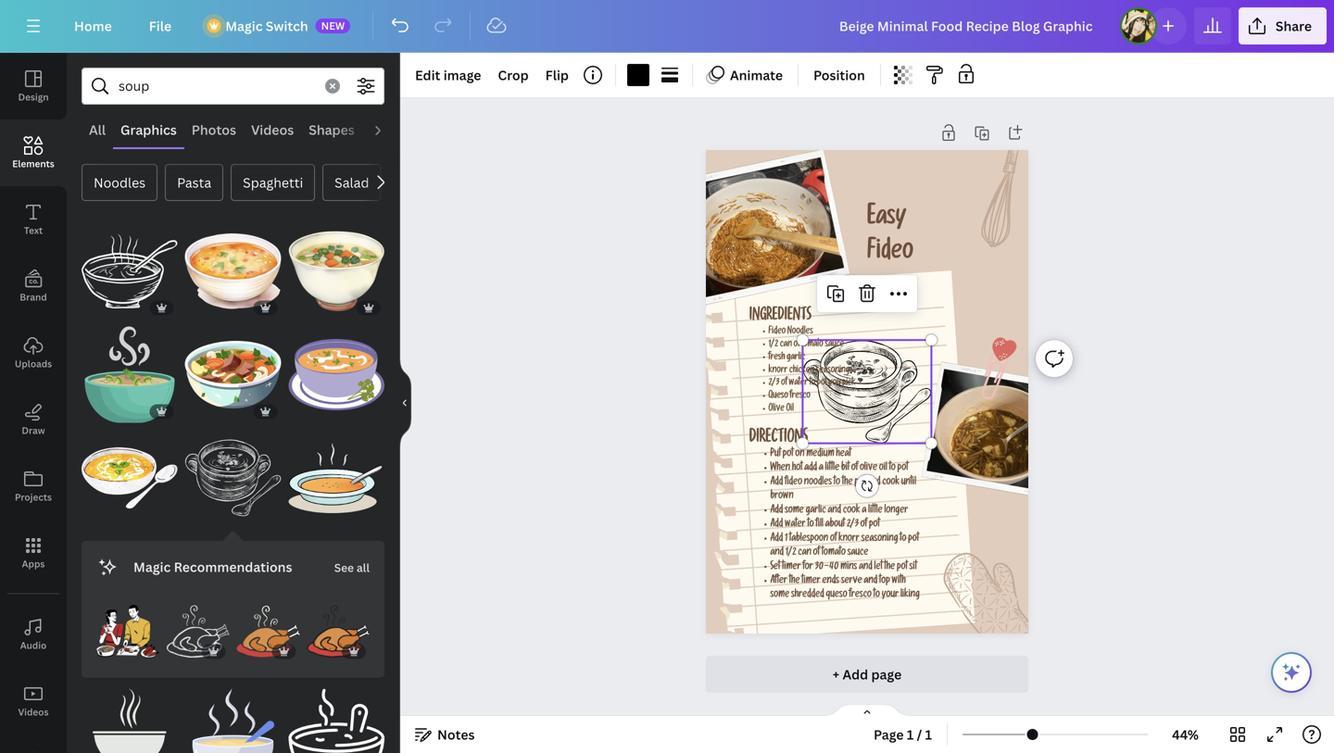Task type: locate. For each thing, give the bounding box(es) containing it.
group
[[289, 212, 385, 319], [82, 223, 178, 319], [185, 223, 281, 319], [82, 316, 178, 423], [185, 316, 281, 423], [289, 316, 385, 423], [82, 419, 178, 526], [185, 419, 281, 526], [289, 430, 385, 526], [96, 590, 159, 663], [167, 601, 229, 663], [237, 601, 300, 663], [307, 601, 370, 663], [185, 689, 281, 754]]

0 horizontal spatial 1/2
[[769, 340, 779, 350]]

knorr down about
[[839, 534, 860, 545]]

see all
[[334, 560, 370, 576]]

0 vertical spatial 1/2
[[769, 340, 779, 350]]

liking
[[901, 591, 920, 601]]

garlic inside put pot on medium heat when hot add a little bit of olive oil to pot add fideo noodles to the pot and cook until brown add some garlic and cook a little longer add water to fill about 2/3 of pot add 1 tablespoon of knorr seasoning to pot and 1/2 can of tomato sauce set timer for 30-40 mins and let the pot sit after the timer ends serve and top with some shredded queso fresco to your liking
[[806, 506, 826, 517]]

1 vertical spatial 2/3
[[847, 520, 859, 531]]

projects
[[15, 491, 52, 504]]

pot
[[817, 379, 827, 389], [783, 450, 794, 460], [898, 464, 909, 474], [855, 478, 866, 488], [869, 520, 880, 531], [909, 534, 919, 545], [897, 563, 908, 573]]

0 horizontal spatial magic
[[133, 558, 171, 576]]

seasoning
[[817, 366, 850, 376], [862, 534, 899, 545]]

fresco up oil
[[790, 392, 811, 402]]

knorr down fresh
[[769, 366, 788, 376]]

home
[[74, 17, 112, 35]]

audio button right shapes
[[362, 112, 414, 147]]

videos button
[[244, 112, 301, 147], [0, 668, 67, 735]]

a left longer
[[862, 506, 867, 517]]

1 horizontal spatial 2/3
[[847, 520, 859, 531]]

hot
[[792, 464, 803, 474]]

0 horizontal spatial noodles
[[94, 174, 146, 191]]

0 horizontal spatial fideo
[[769, 327, 786, 337]]

1 horizontal spatial magic
[[225, 17, 263, 35]]

veggie soup watercolor image
[[289, 223, 385, 319]]

1/2 inside put pot on medium heat when hot add a little bit of olive oil to pot add fideo noodles to the pot and cook until brown add some garlic and cook a little longer add water to fill about 2/3 of pot add 1 tablespoon of knorr seasoning to pot and 1/2 can of tomato sauce set timer for 30-40 mins and let the pot sit after the timer ends serve and top with some shredded queso fresco to your liking
[[786, 548, 797, 559]]

1 vertical spatial the
[[885, 563, 896, 573]]

pot up until
[[898, 464, 909, 474]]

to down longer
[[900, 534, 907, 545]]

brown
[[771, 492, 794, 502]]

2/3 right about
[[847, 520, 859, 531]]

1 horizontal spatial videos button
[[244, 112, 301, 147]]

switch
[[266, 17, 308, 35]]

noodles inside fideo noodles 1/2 can of tomato sauce fresh garlic knorr chicken seasoning 2/3 of water to pot you pick queso fresco olive oil
[[788, 327, 814, 337]]

1 inside put pot on medium heat when hot add a little bit of olive oil to pot add fideo noodles to the pot and cook until brown add some garlic and cook a little longer add water to fill about 2/3 of pot add 1 tablespoon of knorr seasoning to pot and 1/2 can of tomato sauce set timer for 30-40 mins and let the pot sit after the timer ends serve and top with some shredded queso fresco to your liking
[[785, 534, 788, 545]]

ends
[[823, 577, 840, 587]]

0 horizontal spatial sauce
[[825, 340, 845, 350]]

file button
[[134, 7, 186, 44]]

water down chicken
[[789, 379, 808, 389]]

0 horizontal spatial videos button
[[0, 668, 67, 735]]

0 vertical spatial videos
[[251, 121, 294, 139]]

file
[[149, 17, 172, 35]]

Search elements search field
[[119, 69, 314, 104]]

1 vertical spatial tomato
[[822, 548, 846, 559]]

0 horizontal spatial a
[[819, 464, 824, 474]]

0 vertical spatial water
[[789, 379, 808, 389]]

1 horizontal spatial sauce
[[848, 548, 869, 559]]

tomato up chicken
[[802, 340, 824, 350]]

0 vertical spatial knorr
[[769, 366, 788, 376]]

0 horizontal spatial seasoning
[[817, 366, 850, 376]]

put pot on medium heat when hot add a little bit of olive oil to pot add fideo noodles to the pot and cook until brown add some garlic and cook a little longer add water to fill about 2/3 of pot add 1 tablespoon of knorr seasoning to pot and 1/2 can of tomato sauce set timer for 30-40 mins and let the pot sit after the timer ends serve and top with some shredded queso fresco to your liking
[[771, 450, 920, 601]]

edit image button
[[408, 60, 489, 90]]

can up for
[[798, 548, 812, 559]]

1 vertical spatial knorr
[[839, 534, 860, 545]]

sauce up you
[[825, 340, 845, 350]]

1 horizontal spatial seasoning
[[862, 534, 899, 545]]

on
[[796, 450, 805, 460]]

the right after
[[790, 577, 800, 587]]

1 vertical spatial videos button
[[0, 668, 67, 735]]

0 horizontal spatial little
[[826, 464, 840, 474]]

fresco down the serve at bottom
[[849, 591, 872, 601]]

can up fresh
[[780, 340, 792, 350]]

sauce
[[825, 340, 845, 350], [848, 548, 869, 559]]

1 vertical spatial sauce
[[848, 548, 869, 559]]

pot left you
[[817, 379, 827, 389]]

2 vertical spatial the
[[790, 577, 800, 587]]

audio down apps
[[20, 640, 47, 652]]

side panel tab list
[[0, 53, 67, 754]]

0 horizontal spatial audio
[[20, 640, 47, 652]]

fresco inside fideo noodles 1/2 can of tomato sauce fresh garlic knorr chicken seasoning 2/3 of water to pot you pick queso fresco olive oil
[[790, 392, 811, 402]]

1/2 down tablespoon
[[786, 548, 797, 559]]

spaghetti button
[[231, 164, 315, 201]]

flip button
[[538, 60, 576, 90]]

1 horizontal spatial 1/2
[[786, 548, 797, 559]]

all
[[357, 560, 370, 576]]

0 vertical spatial cook
[[883, 478, 900, 488]]

0 vertical spatial garlic
[[787, 353, 806, 363]]

1 vertical spatial little
[[869, 506, 883, 517]]

0 vertical spatial sauce
[[825, 340, 845, 350]]

1 vertical spatial cook
[[843, 506, 861, 517]]

shapes button
[[301, 112, 362, 147]]

1 vertical spatial magic
[[133, 558, 171, 576]]

1 horizontal spatial fresco
[[849, 591, 872, 601]]

1/2 up fresh
[[769, 340, 779, 350]]

tomato
[[802, 340, 824, 350], [822, 548, 846, 559]]

audio button down apps
[[0, 602, 67, 668]]

little left longer
[[869, 506, 883, 517]]

30-
[[815, 563, 830, 573]]

to right noodles
[[834, 478, 841, 488]]

recommendations
[[174, 558, 292, 576]]

noodles down ingredients
[[788, 327, 814, 337]]

the right let
[[885, 563, 896, 573]]

1 horizontal spatial noodles
[[788, 327, 814, 337]]

1 horizontal spatial audio button
[[362, 112, 414, 147]]

1 vertical spatial seasoning
[[862, 534, 899, 545]]

garlic up chicken
[[787, 353, 806, 363]]

to down chicken
[[810, 379, 816, 389]]

shredded
[[792, 591, 825, 601]]

photos button
[[184, 112, 244, 147]]

0 horizontal spatial cook
[[843, 506, 861, 517]]

magic for magic switch
[[225, 17, 263, 35]]

of up queso
[[781, 379, 788, 389]]

water up tablespoon
[[785, 520, 806, 531]]

to
[[810, 379, 816, 389], [890, 464, 896, 474], [834, 478, 841, 488], [808, 520, 814, 531], [900, 534, 907, 545], [874, 591, 880, 601]]

heat
[[836, 450, 852, 460]]

pasta
[[177, 174, 211, 191]]

2/3 up queso
[[769, 379, 780, 389]]

fideo
[[868, 242, 914, 267], [769, 327, 786, 337]]

cook up about
[[843, 506, 861, 517]]

the down "bit"
[[842, 478, 853, 488]]

a right add on the right bottom of page
[[819, 464, 824, 474]]

noodles button
[[82, 164, 158, 201]]

1 left /
[[907, 726, 914, 744]]

sauce inside put pot on medium heat when hot add a little bit of olive oil to pot add fideo noodles to the pot and cook until brown add some garlic and cook a little longer add water to fill about 2/3 of pot add 1 tablespoon of knorr seasoning to pot and 1/2 can of tomato sauce set timer for 30-40 mins and let the pot sit after the timer ends serve and top with some shredded queso fresco to your liking
[[848, 548, 869, 559]]

1 horizontal spatial 1
[[907, 726, 914, 744]]

tomato inside fideo noodles 1/2 can of tomato sauce fresh garlic knorr chicken seasoning 2/3 of water to pot you pick queso fresco olive oil
[[802, 340, 824, 350]]

1 horizontal spatial videos
[[251, 121, 294, 139]]

0 horizontal spatial can
[[780, 340, 792, 350]]

magic left the switch
[[225, 17, 263, 35]]

pot left sit
[[897, 563, 908, 573]]

1 vertical spatial garlic
[[806, 506, 826, 517]]

can inside fideo noodles 1/2 can of tomato sauce fresh garlic knorr chicken seasoning 2/3 of water to pot you pick queso fresco olive oil
[[780, 340, 792, 350]]

+ add page
[[833, 666, 902, 684]]

0 vertical spatial a
[[819, 464, 824, 474]]

water
[[789, 379, 808, 389], [785, 520, 806, 531]]

1 vertical spatial water
[[785, 520, 806, 531]]

hand drawn squash coconut milk soup image
[[289, 327, 385, 423]]

cook down oil
[[883, 478, 900, 488]]

1 vertical spatial can
[[798, 548, 812, 559]]

0 horizontal spatial 1
[[785, 534, 788, 545]]

magic up retro mixed race couple cooking thanksgiving meal image
[[133, 558, 171, 576]]

garlic
[[787, 353, 806, 363], [806, 506, 826, 517]]

0 horizontal spatial videos
[[18, 706, 49, 719]]

1 horizontal spatial the
[[842, 478, 853, 488]]

1 horizontal spatial can
[[798, 548, 812, 559]]

tomato up the 40
[[822, 548, 846, 559]]

2 horizontal spatial the
[[885, 563, 896, 573]]

brand button
[[0, 253, 67, 320]]

some down after
[[771, 591, 790, 601]]

graphics
[[121, 121, 177, 139]]

1 horizontal spatial cook
[[883, 478, 900, 488]]

0 vertical spatial some
[[785, 506, 804, 517]]

1 horizontal spatial timer
[[802, 577, 821, 587]]

draw
[[22, 425, 45, 437]]

flip
[[546, 66, 569, 84]]

0 horizontal spatial knorr
[[769, 366, 788, 376]]

oil
[[880, 464, 888, 474]]

/
[[917, 726, 923, 744]]

1 vertical spatial timer
[[802, 577, 821, 587]]

of
[[794, 340, 800, 350], [781, 379, 788, 389], [852, 464, 858, 474], [861, 520, 868, 531], [830, 534, 837, 545], [814, 548, 820, 559]]

0 vertical spatial audio
[[370, 121, 407, 139]]

the
[[842, 478, 853, 488], [885, 563, 896, 573], [790, 577, 800, 587]]

1 left tablespoon
[[785, 534, 788, 545]]

0 vertical spatial can
[[780, 340, 792, 350]]

1 vertical spatial audio
[[20, 640, 47, 652]]

0 vertical spatial fresco
[[790, 392, 811, 402]]

and up about
[[828, 506, 842, 517]]

fideo inside fideo noodles 1/2 can of tomato sauce fresh garlic knorr chicken seasoning 2/3 of water to pot you pick queso fresco olive oil
[[769, 327, 786, 337]]

seasoning up let
[[862, 534, 899, 545]]

1 vertical spatial a
[[862, 506, 867, 517]]

retro mixed race couple cooking thanksgiving meal image
[[96, 601, 159, 663]]

0 vertical spatial 2/3
[[769, 379, 780, 389]]

fideo down easy
[[868, 242, 914, 267]]

edit image
[[415, 66, 481, 84]]

add inside button
[[843, 666, 869, 684]]

little
[[826, 464, 840, 474], [869, 506, 883, 517]]

bit
[[842, 464, 850, 474]]

1 vertical spatial fresco
[[849, 591, 872, 601]]

hot soup in a bowl image
[[82, 327, 178, 423]]

tablespoon
[[790, 534, 829, 545]]

1 vertical spatial audio button
[[0, 602, 67, 668]]

cook
[[883, 478, 900, 488], [843, 506, 861, 517]]

1 horizontal spatial fideo
[[868, 242, 914, 267]]

design
[[18, 91, 49, 103]]

see all button
[[332, 549, 372, 586]]

top
[[880, 577, 890, 587]]

0 horizontal spatial audio button
[[0, 602, 67, 668]]

to left fill
[[808, 520, 814, 531]]

your
[[882, 591, 899, 601]]

of down about
[[830, 534, 837, 545]]

oil
[[787, 405, 794, 415]]

0 vertical spatial audio button
[[362, 112, 414, 147]]

magic inside main menu bar
[[225, 17, 263, 35]]

1 horizontal spatial knorr
[[839, 534, 860, 545]]

0 horizontal spatial fresco
[[790, 392, 811, 402]]

0 horizontal spatial 2/3
[[769, 379, 780, 389]]

share button
[[1239, 7, 1327, 44]]

1 vertical spatial 1/2
[[786, 548, 797, 559]]

to inside fideo noodles 1/2 can of tomato sauce fresh garlic knorr chicken seasoning 2/3 of water to pot you pick queso fresco olive oil
[[810, 379, 816, 389]]

0 vertical spatial noodles
[[94, 174, 146, 191]]

some
[[785, 506, 804, 517], [771, 591, 790, 601]]

noodles down all button
[[94, 174, 146, 191]]

2/3
[[769, 379, 780, 389], [847, 520, 859, 531]]

noodles
[[94, 174, 146, 191], [788, 327, 814, 337]]

can inside put pot on medium heat when hot add a little bit of olive oil to pot add fideo noodles to the pot and cook until brown add some garlic and cook a little longer add water to fill about 2/3 of pot add 1 tablespoon of knorr seasoning to pot and 1/2 can of tomato sauce set timer for 30-40 mins and let the pot sit after the timer ends serve and top with some shredded queso fresco to your liking
[[798, 548, 812, 559]]

audio right shapes
[[370, 121, 407, 139]]

0 horizontal spatial timer
[[782, 563, 801, 573]]

1 vertical spatial noodles
[[788, 327, 814, 337]]

watercolor soup ,hand painted vector illustration image
[[185, 223, 281, 319]]

sauce up mins
[[848, 548, 869, 559]]

garlic up fill
[[806, 506, 826, 517]]

turkey cooked dinner image
[[307, 601, 370, 663]]

olive
[[769, 405, 785, 415]]

fideo down ingredients
[[769, 327, 786, 337]]

1 right /
[[926, 726, 933, 744]]

0 vertical spatial seasoning
[[817, 366, 850, 376]]

page
[[874, 726, 904, 744]]

turkey  icon art image
[[237, 601, 300, 663]]

44%
[[1173, 726, 1199, 744]]

fresco
[[790, 392, 811, 402], [849, 591, 872, 601]]

0 vertical spatial fideo
[[868, 242, 914, 267]]

pot left on
[[783, 450, 794, 460]]

0 vertical spatial tomato
[[802, 340, 824, 350]]

some down brown
[[785, 506, 804, 517]]

timer right 'set'
[[782, 563, 801, 573]]

of up chicken
[[794, 340, 800, 350]]

1 vertical spatial fideo
[[769, 327, 786, 337]]

0 vertical spatial magic
[[225, 17, 263, 35]]

to left your
[[874, 591, 880, 601]]

seasoning up you
[[817, 366, 850, 376]]

1 horizontal spatial little
[[869, 506, 883, 517]]

little left "bit"
[[826, 464, 840, 474]]

see
[[334, 560, 354, 576]]

videos inside side panel tab list
[[18, 706, 49, 719]]

1 vertical spatial videos
[[18, 706, 49, 719]]

can
[[780, 340, 792, 350], [798, 548, 812, 559]]

timer down for
[[802, 577, 821, 587]]

0 vertical spatial the
[[842, 478, 853, 488]]

sauce inside fideo noodles 1/2 can of tomato sauce fresh garlic knorr chicken seasoning 2/3 of water to pot you pick queso fresco olive oil
[[825, 340, 845, 350]]



Task type: vqa. For each thing, say whether or not it's contained in the screenshot.
The Set
yes



Task type: describe. For each thing, give the bounding box(es) containing it.
with
[[892, 577, 906, 587]]

and down olive
[[868, 478, 881, 488]]

40
[[830, 563, 839, 573]]

draw button
[[0, 387, 67, 453]]

put
[[771, 450, 781, 460]]

2/3 inside fideo noodles 1/2 can of tomato sauce fresh garlic knorr chicken seasoning 2/3 of water to pot you pick queso fresco olive oil
[[769, 379, 780, 389]]

directions
[[750, 431, 808, 448]]

audio inside side panel tab list
[[20, 640, 47, 652]]

0 vertical spatial videos button
[[244, 112, 301, 147]]

page 1 / 1
[[874, 726, 933, 744]]

seasoning inside fideo noodles 1/2 can of tomato sauce fresh garlic knorr chicken seasoning 2/3 of water to pot you pick queso fresco olive oil
[[817, 366, 850, 376]]

hot pumpkin soup image
[[289, 430, 385, 526]]

water inside fideo noodles 1/2 can of tomato sauce fresh garlic knorr chicken seasoning 2/3 of water to pot you pick queso fresco olive oil
[[789, 379, 808, 389]]

home link
[[59, 7, 127, 44]]

magic recommendations
[[133, 558, 292, 576]]

noodles inside button
[[94, 174, 146, 191]]

about
[[826, 520, 845, 531]]

#000000 image
[[627, 64, 650, 86]]

image
[[444, 66, 481, 84]]

all button
[[82, 112, 113, 147]]

1/2 inside fideo noodles 1/2 can of tomato sauce fresh garlic knorr chicken seasoning 2/3 of water to pot you pick queso fresco olive oil
[[769, 340, 779, 350]]

magic switch
[[225, 17, 308, 35]]

and left let
[[859, 563, 873, 573]]

to right oil
[[890, 464, 896, 474]]

magic for magic recommendations
[[133, 558, 171, 576]]

design button
[[0, 53, 67, 120]]

canva assistant image
[[1281, 662, 1303, 684]]

easy
[[868, 207, 907, 233]]

knorr inside put pot on medium heat when hot add a little bit of olive oil to pot add fideo noodles to the pot and cook until brown add some garlic and cook a little longer add water to fill about 2/3 of pot add 1 tablespoon of knorr seasoning to pot and 1/2 can of tomato sauce set timer for 30-40 mins and let the pot sit after the timer ends serve and top with some shredded queso fresco to your liking
[[839, 534, 860, 545]]

pot inside fideo noodles 1/2 can of tomato sauce fresh garlic knorr chicken seasoning 2/3 of water to pot you pick queso fresco olive oil
[[817, 379, 827, 389]]

2 horizontal spatial 1
[[926, 726, 933, 744]]

share
[[1276, 17, 1312, 35]]

animate button
[[701, 60, 791, 90]]

olive
[[860, 464, 878, 474]]

text
[[24, 224, 43, 237]]

set
[[771, 563, 781, 573]]

Design title text field
[[825, 7, 1113, 44]]

salad button
[[323, 164, 381, 201]]

animate
[[730, 66, 783, 84]]

hide image
[[399, 359, 412, 448]]

fideo noodles 1/2 can of tomato sauce fresh garlic knorr chicken seasoning 2/3 of water to pot you pick queso fresco olive oil
[[769, 327, 856, 415]]

0 vertical spatial timer
[[782, 563, 801, 573]]

all
[[89, 121, 106, 139]]

pot up sit
[[909, 534, 919, 545]]

easy fideo
[[868, 207, 914, 267]]

serve
[[841, 577, 863, 587]]

and left top
[[864, 577, 878, 587]]

for
[[803, 563, 814, 573]]

seasoning inside put pot on medium heat when hot add a little bit of olive oil to pot add fideo noodles to the pot and cook until brown add some garlic and cook a little longer add water to fill about 2/3 of pot add 1 tablespoon of knorr seasoning to pot and 1/2 can of tomato sauce set timer for 30-40 mins and let the pot sit after the timer ends serve and top with some shredded queso fresco to your liking
[[862, 534, 899, 545]]

1 vertical spatial some
[[771, 591, 790, 601]]

soup bowl icon image
[[185, 689, 281, 754]]

pot down olive
[[855, 478, 866, 488]]

2/3 inside put pot on medium heat when hot add a little bit of olive oil to pot add fideo noodles to the pot and cook until brown add some garlic and cook a little longer add water to fill about 2/3 of pot add 1 tablespoon of knorr seasoning to pot and 1/2 can of tomato sauce set timer for 30-40 mins and let the pot sit after the timer ends serve and top with some shredded queso fresco to your liking
[[847, 520, 859, 531]]

fresco inside put pot on medium heat when hot add a little bit of olive oil to pot add fideo noodles to the pot and cook until brown add some garlic and cook a little longer add water to fill about 2/3 of pot add 1 tablespoon of knorr seasoning to pot and 1/2 can of tomato sauce set timer for 30-40 mins and let the pot sit after the timer ends serve and top with some shredded queso fresco to your liking
[[849, 591, 872, 601]]

tomato inside put pot on medium heat when hot add a little bit of olive oil to pot add fideo noodles to the pot and cook until brown add some garlic and cook a little longer add water to fill about 2/3 of pot add 1 tablespoon of knorr seasoning to pot and 1/2 can of tomato sauce set timer for 30-40 mins and let the pot sit after the timer ends serve and top with some shredded queso fresco to your liking
[[822, 548, 846, 559]]

sit
[[910, 563, 917, 573]]

meat soup illustration image
[[185, 327, 281, 423]]

mins
[[841, 563, 858, 573]]

elements
[[12, 158, 54, 170]]

noodles
[[804, 478, 832, 488]]

+ add page button
[[706, 656, 1029, 693]]

crop button
[[491, 60, 536, 90]]

let
[[875, 563, 883, 573]]

notes button
[[408, 720, 482, 750]]

pick
[[843, 379, 856, 389]]

spaghetti
[[243, 174, 303, 191]]

show pages image
[[823, 704, 912, 718]]

notes
[[437, 726, 475, 744]]

graphics button
[[113, 112, 184, 147]]

painted thanksgiving pumpkin soup image
[[82, 430, 178, 526]]

add
[[805, 464, 818, 474]]

until
[[902, 478, 917, 488]]

when
[[771, 464, 791, 474]]

of up 30-
[[814, 548, 820, 559]]

1 horizontal spatial audio
[[370, 121, 407, 139]]

you
[[829, 379, 841, 389]]

salad
[[335, 174, 369, 191]]

photos
[[192, 121, 236, 139]]

brand
[[20, 291, 47, 304]]

pasta button
[[165, 164, 224, 201]]

apps button
[[0, 520, 67, 587]]

44% button
[[1156, 720, 1216, 750]]

text button
[[0, 186, 67, 253]]

elements button
[[0, 120, 67, 186]]

after
[[771, 577, 788, 587]]

of right about
[[861, 520, 868, 531]]

ingredients
[[750, 309, 812, 325]]

page
[[872, 666, 902, 684]]

+
[[833, 666, 840, 684]]

uploads button
[[0, 320, 67, 387]]

of right "bit"
[[852, 464, 858, 474]]

and up 'set'
[[771, 548, 784, 559]]

0 horizontal spatial the
[[790, 577, 800, 587]]

projects button
[[0, 453, 67, 520]]

shapes
[[309, 121, 355, 139]]

1 horizontal spatial a
[[862, 506, 867, 517]]

new
[[321, 19, 345, 32]]

fresh
[[769, 353, 785, 363]]

pot right about
[[869, 520, 880, 531]]

apps
[[22, 558, 45, 571]]

queso
[[826, 591, 848, 601]]

garlic inside fideo noodles 1/2 can of tomato sauce fresh garlic knorr chicken seasoning 2/3 of water to pot you pick queso fresco olive oil
[[787, 353, 806, 363]]

0 vertical spatial little
[[826, 464, 840, 474]]

#000000 image
[[627, 64, 650, 86]]

chicken
[[790, 366, 815, 376]]

knorr inside fideo noodles 1/2 can of tomato sauce fresh garlic knorr chicken seasoning 2/3 of water to pot you pick queso fresco olive oil
[[769, 366, 788, 376]]

water inside put pot on medium heat when hot add a little bit of olive oil to pot add fideo noodles to the pot and cook until brown add some garlic and cook a little longer add water to fill about 2/3 of pot add 1 tablespoon of knorr seasoning to pot and 1/2 can of tomato sauce set timer for 30-40 mins and let the pot sit after the timer ends serve and top with some shredded queso fresco to your liking
[[785, 520, 806, 531]]

main menu bar
[[0, 0, 1335, 53]]

queso
[[769, 392, 789, 402]]

fill
[[816, 520, 824, 531]]



